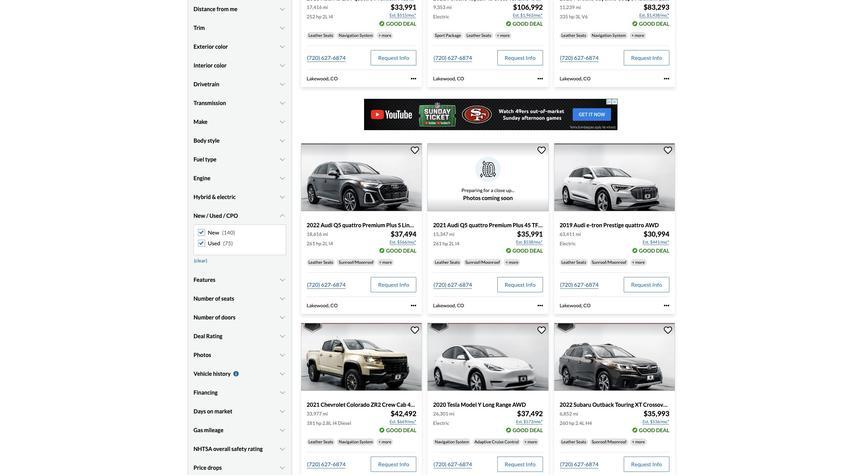 Task type: locate. For each thing, give the bounding box(es) containing it.
chevron down image inside exterior color dropdown button
[[280, 44, 286, 49]]

daytona gray pearl effect 2022 audi q5 quattro premium plus s line 45 tfsi awd suv / crossover all-wheel drive 7-speed automatic image
[[301, 143, 422, 211]]

of left the seats
[[215, 295, 220, 302]]

audi for $30,994
[[574, 222, 586, 229]]

est. down $30,994
[[643, 240, 650, 245]]

plus for $35,991
[[513, 222, 524, 229]]

2022 up 6,852
[[560, 402, 573, 408]]

2l inside 17,416 mi 252 hp 2l i4
[[323, 14, 328, 20]]

(720) 627-6874
[[307, 54, 346, 61], [434, 54, 473, 61], [560, 54, 599, 61], [307, 282, 346, 288], [434, 282, 473, 288], [560, 282, 599, 288], [307, 461, 346, 468], [434, 461, 473, 468], [560, 461, 599, 468]]

hp inside 17,416 mi 252 hp 2l i4
[[316, 14, 322, 20]]

ellipsis h image
[[411, 76, 417, 82], [538, 76, 543, 82], [538, 303, 543, 309]]

est. inside $30,994 est. $441/mo.*
[[643, 240, 650, 245]]

doors
[[221, 314, 236, 321]]

1 horizontal spatial /
[[223, 212, 225, 219]]

est. inside the $83,293 est. $1,438/mo.*
[[640, 13, 647, 18]]

mi inside 6,852 mi 260 hp 2.4l h4
[[573, 411, 579, 417]]

color right interior
[[214, 62, 227, 69]]

number inside number of doors dropdown button
[[194, 314, 214, 321]]

deal down $536/mo.*
[[657, 428, 670, 434]]

627- for $35,993
[[574, 461, 586, 468]]

/ down hybrid
[[206, 212, 209, 219]]

leather seats down 252 at the left top of page
[[309, 33, 333, 38]]

hp for $35,991
[[443, 241, 448, 247]]

(720) for $37,492
[[434, 461, 447, 468]]

chevron down image inside deal rating dropdown button
[[280, 334, 286, 339]]

of left 'doors'
[[215, 314, 220, 321]]

(720) 627-6874 button for $83,293
[[560, 50, 599, 66]]

0 horizontal spatial 2022
[[307, 222, 320, 229]]

chevron down image inside hybrid & electric dropdown button
[[280, 194, 286, 200]]

vehicle history button
[[194, 365, 286, 383]]

1 horizontal spatial q5
[[460, 222, 468, 229]]

used left cpo
[[210, 212, 222, 219]]

audi for $37,494
[[321, 222, 333, 229]]

1 number from the top
[[194, 295, 214, 302]]

new up used (75)
[[208, 229, 219, 236]]

leather right package
[[467, 33, 481, 38]]

(720) for $83,293
[[560, 54, 573, 61]]

good deal down est. $573/mo.* button
[[513, 428, 543, 434]]

i4 inside 18,616 mi 261 hp 2l i4
[[329, 241, 333, 247]]

2l inside 15,347 mi 261 hp 2l i4
[[449, 241, 455, 247]]

chevron down image inside drivetrain dropdown button
[[280, 81, 286, 87]]

est. inside $37,492 est. $573/mo.*
[[517, 420, 523, 425]]

2l
[[323, 14, 328, 20], [323, 241, 328, 247], [449, 241, 455, 247]]

seats for $42,492
[[324, 440, 333, 445]]

(720)
[[307, 54, 320, 61], [434, 54, 447, 61], [560, 54, 573, 61], [307, 282, 320, 288], [434, 282, 447, 288], [560, 282, 573, 288], [307, 461, 320, 468], [434, 461, 447, 468], [560, 461, 573, 468]]

261 down 18,616
[[307, 241, 315, 247]]

est. inside $33,991 est. $515/mo.*
[[390, 13, 397, 18]]

market
[[215, 408, 233, 415]]

261
[[307, 241, 315, 247], [433, 241, 442, 247]]

info for $35,993
[[653, 461, 663, 468]]

0 vertical spatial color
[[215, 43, 228, 50]]

4 chevron down image from the top
[[280, 119, 286, 125]]

1 chevron down image from the top
[[280, 63, 286, 68]]

audi for $35,991
[[447, 222, 459, 229]]

12 chevron down image from the top
[[280, 371, 286, 377]]

0 horizontal spatial plus
[[387, 222, 397, 229]]

1 horizontal spatial premium
[[489, 222, 512, 229]]

2 premium from the left
[[489, 222, 512, 229]]

outback
[[593, 402, 614, 408]]

seats down '63,411 mi electric'
[[577, 260, 587, 265]]

1 horizontal spatial tfsi
[[532, 222, 544, 229]]

0 horizontal spatial quattro
[[343, 222, 362, 229]]

8 chevron down image from the top
[[280, 213, 286, 219]]

of
[[215, 295, 220, 302], [215, 314, 220, 321]]

est. down $33,991
[[390, 13, 397, 18]]

deal down $1,438/mo.* at the top right of page
[[657, 21, 670, 27]]

leather seats down 3l
[[562, 33, 587, 38]]

mi right 18,616
[[323, 231, 328, 237]]

2 chevron down image from the top
[[280, 81, 286, 87]]

hp inside the 33,977 mi 181 hp 2.8l i4 diesel
[[316, 421, 322, 427]]

0 vertical spatial 2022
[[307, 222, 320, 229]]

260
[[560, 421, 569, 427]]

leather seats
[[309, 33, 333, 38], [467, 33, 492, 38], [562, 33, 587, 38], [309, 260, 333, 265], [435, 260, 460, 265], [562, 260, 587, 265], [309, 440, 333, 445], [562, 440, 587, 445]]

i4 inside 17,416 mi 252 hp 2l i4
[[329, 14, 333, 20]]

2 261 from the left
[[433, 241, 442, 247]]

7 chevron down image from the top
[[280, 390, 286, 396]]

2021 audi q5 quattro premium plus 45 tfsi awd
[[433, 222, 558, 229]]

2021 chevrolet colorado zr2 crew cab 4wd
[[307, 402, 421, 408]]

plus up '$35,991'
[[513, 222, 524, 229]]

number down features
[[194, 295, 214, 302]]

+ for $30,994
[[632, 260, 635, 265]]

mi up 2.8l
[[323, 411, 328, 417]]

(720) for $35,993
[[560, 461, 573, 468]]

5 chevron down image from the top
[[280, 315, 286, 321]]

$83,293 est. $1,438/mo.*
[[640, 3, 670, 18]]

touring
[[616, 402, 634, 408]]

deal for $30,994
[[657, 248, 670, 254]]

est.
[[390, 13, 397, 18], [513, 13, 520, 18], [640, 13, 647, 18], [390, 240, 397, 245], [517, 240, 523, 245], [643, 240, 650, 245], [390, 420, 397, 425], [517, 420, 523, 425], [643, 420, 650, 425]]

good deal for $33,991
[[386, 21, 417, 27]]

co for $37,494
[[331, 303, 338, 309]]

$106,992
[[513, 3, 543, 11]]

1 45 from the left
[[414, 222, 420, 229]]

mi inside 26,301 mi electric
[[450, 411, 455, 417]]

awd for $37,492
[[513, 402, 526, 408]]

2019 audi e-tron prestige quattro awd
[[560, 222, 659, 229]]

chevron down image inside body style dropdown button
[[280, 138, 286, 143]]

request info button for $42,492
[[371, 457, 417, 473]]

2 45 from the left
[[525, 222, 531, 229]]

2022 subaru outback touring xt crossover awd
[[560, 402, 684, 408]]

6 chevron down image from the top
[[280, 353, 286, 358]]

deal down $566/mo.*
[[403, 248, 417, 254]]

mi right 17,416
[[323, 4, 328, 10]]

seats down 3l
[[577, 33, 587, 38]]

18,616 mi 261 hp 2l i4
[[307, 231, 333, 247]]

deal down $441/mo.*
[[657, 248, 670, 254]]

y
[[478, 402, 482, 408]]

drivetrain
[[194, 81, 219, 87]]

est. for $37,492
[[517, 420, 523, 425]]

hp down 18,616
[[316, 241, 322, 247]]

17,416
[[307, 4, 322, 10]]

fuel type
[[194, 156, 217, 163]]

chevron down image for photos
[[280, 353, 286, 358]]

2l for $33,991
[[323, 14, 328, 20]]

nhtsa overall safety rating
[[194, 446, 263, 453]]

mi inside '63,411 mi electric'
[[576, 231, 581, 237]]

ellipsis h image for $106,992
[[538, 76, 543, 82]]

seats down 2.4l at the bottom of page
[[577, 440, 587, 445]]

0 horizontal spatial audi
[[321, 222, 333, 229]]

+ more for $33,991
[[379, 33, 392, 38]]

chevron down image for new / used / cpo
[[280, 213, 286, 219]]

plus left s
[[387, 222, 397, 229]]

9 chevron down image from the top
[[280, 277, 286, 283]]

hybrid & electric
[[194, 194, 236, 200]]

(720) 627-6874 button for $37,492
[[433, 457, 473, 473]]

leather down 181 at the left bottom of page
[[309, 440, 323, 445]]

mi inside 17,416 mi 252 hp 2l i4
[[323, 4, 328, 10]]

est. $536/mo.* button
[[643, 419, 670, 426]]

good down est. $566/mo.* button
[[386, 248, 402, 254]]

photos button
[[194, 347, 286, 364]]

2 q5 from the left
[[460, 222, 468, 229]]

chevron down image inside photos dropdown button
[[280, 353, 286, 358]]

2022 for $37,494
[[307, 222, 320, 229]]

lakewood, co for $35,991
[[433, 303, 465, 309]]

financing
[[194, 390, 218, 396]]

deal for $106,992
[[530, 21, 543, 27]]

0 horizontal spatial /
[[206, 212, 209, 219]]

1 261 from the left
[[307, 241, 315, 247]]

chevron down image inside gas mileage dropdown button
[[280, 428, 286, 433]]

chevron down image inside make dropdown button
[[280, 119, 286, 125]]

mi inside 18,616 mi 261 hp 2l i4
[[323, 231, 328, 237]]

chevron down image inside transmission dropdown button
[[280, 100, 286, 106]]

1 vertical spatial electric
[[560, 241, 576, 247]]

mi inside the 33,977 mi 181 hp 2.8l i4 diesel
[[323, 411, 328, 417]]

11 chevron down image from the top
[[280, 334, 286, 339]]

price drops button
[[194, 460, 286, 476]]

electric inside 9,353 mi electric
[[433, 14, 450, 20]]

est. $538/mo.* button
[[516, 239, 543, 246]]

leather down '63,411 mi electric'
[[562, 260, 576, 265]]

lakewood, co for $106,992
[[433, 76, 465, 82]]

leather seats for $30,994
[[562, 260, 587, 265]]

8 chevron down image from the top
[[280, 409, 286, 415]]

color for exterior color
[[215, 43, 228, 50]]

2 of from the top
[[215, 314, 220, 321]]

deal for $42,492
[[403, 428, 417, 434]]

9,353
[[433, 4, 446, 10]]

request for $33,991
[[378, 54, 399, 61]]

13 chevron down image from the top
[[280, 428, 286, 433]]

chevron down image inside nhtsa overall safety rating dropdown button
[[280, 447, 286, 452]]

good deal for $83,293
[[640, 21, 670, 27]]

cinnamon brown pearl 2022 subaru outback touring xt crossover awd suv / crossover all-wheel drive continuously variable transmission image
[[554, 323, 675, 391]]

engine
[[194, 175, 211, 181]]

261 for $37,494
[[307, 241, 315, 247]]

mi inside 9,353 mi electric
[[447, 4, 452, 10]]

1 horizontal spatial 2021
[[433, 222, 446, 229]]

good down est. $669/mo.* button
[[386, 428, 402, 434]]

1 vertical spatial 2022
[[560, 402, 573, 408]]

2 chevron down image from the top
[[280, 25, 286, 31]]

$573/mo.*
[[524, 420, 543, 425]]

i4 inside 15,347 mi 261 hp 2l i4
[[456, 241, 460, 247]]

chevron down image inside "interior color" dropdown button
[[280, 63, 286, 68]]

good deal for $37,494
[[386, 248, 417, 254]]

0 horizontal spatial tfsi
[[421, 222, 433, 229]]

leather seats down 18,616 mi 261 hp 2l i4
[[309, 260, 333, 265]]

45 right line
[[414, 222, 420, 229]]

mi inside 15,347 mi 261 hp 2l i4
[[450, 231, 455, 237]]

navigation
[[339, 33, 359, 38], [592, 33, 612, 38], [339, 440, 359, 445], [435, 440, 455, 445]]

leather seats down '63,411 mi electric'
[[562, 260, 587, 265]]

2021 up 15,347
[[433, 222, 446, 229]]

1 horizontal spatial quattro
[[469, 222, 488, 229]]

+ more for $37,494
[[379, 260, 392, 265]]

vehicle history
[[194, 371, 231, 377]]

1 horizontal spatial new
[[208, 229, 219, 236]]

mi for $35,993
[[573, 411, 579, 417]]

5 chevron down image from the top
[[280, 157, 286, 162]]

awd up $30,994
[[646, 222, 659, 229]]

request for $106,992
[[505, 54, 525, 61]]

2020
[[433, 402, 446, 408]]

hp right 260
[[569, 421, 575, 427]]

2.4l
[[576, 421, 585, 427]]

style
[[208, 137, 220, 144]]

1 chevron down image from the top
[[280, 6, 286, 12]]

est. inside "$37,494 est. $566/mo.*"
[[390, 240, 397, 245]]

est. down $106,992
[[513, 13, 520, 18]]

deal down $669/mo.*
[[403, 428, 417, 434]]

request info for $42,492
[[378, 461, 409, 468]]

seats down 2.8l
[[324, 440, 333, 445]]

more for $35,991
[[509, 260, 519, 265]]

0 vertical spatial 2021
[[433, 222, 446, 229]]

electric down 63,411
[[560, 241, 576, 247]]

deal down $515/mo.*
[[403, 21, 417, 27]]

chevron down image inside new / used / cpo "dropdown button"
[[280, 213, 286, 219]]

hp right 181 at the left bottom of page
[[316, 421, 322, 427]]

6874 for $37,494
[[333, 282, 346, 288]]

leather for $42,492
[[309, 440, 323, 445]]

3 chevron down image from the top
[[280, 44, 286, 49]]

1 vertical spatial new
[[208, 229, 219, 236]]

+ more
[[379, 33, 392, 38], [497, 33, 510, 38], [632, 33, 645, 38], [379, 260, 392, 265], [506, 260, 519, 265], [632, 260, 645, 265], [379, 440, 392, 445], [525, 440, 538, 445], [632, 440, 645, 445]]

audi up 18,616
[[321, 222, 333, 229]]

1 horizontal spatial 2022
[[560, 402, 573, 408]]

0 horizontal spatial 45
[[414, 222, 420, 229]]

used down new (140)
[[208, 240, 220, 247]]

est. inside $42,492 est. $669/mo.*
[[390, 420, 397, 425]]

0 horizontal spatial 261
[[307, 241, 315, 247]]

leather seats down 15,347 mi 261 hp 2l i4
[[435, 260, 460, 265]]

number of doors
[[194, 314, 236, 321]]

request info button for $83,293
[[624, 50, 670, 66]]

$37,494
[[391, 230, 417, 238]]

good down est. $538/mo.* button
[[513, 248, 529, 254]]

history
[[213, 371, 231, 377]]

1 audi from the left
[[321, 222, 333, 229]]

leather for $35,993
[[562, 440, 576, 445]]

est. inside $35,993 est. $536/mo.*
[[643, 420, 650, 425]]

i4 inside the 33,977 mi 181 hp 2.8l i4 diesel
[[333, 421, 337, 427]]

10 chevron down image from the top
[[280, 465, 286, 471]]

0 horizontal spatial premium
[[363, 222, 385, 229]]

mi up 3l
[[576, 4, 581, 10]]

10 chevron down image from the top
[[280, 296, 286, 302]]

0 vertical spatial number
[[194, 295, 214, 302]]

$441/mo.*
[[651, 240, 670, 245]]

chevron down image inside number of seats dropdown button
[[280, 296, 286, 302]]

2022 up 18,616
[[307, 222, 320, 229]]

/ left cpo
[[223, 212, 225, 219]]

sunroof/moonroof
[[339, 260, 374, 265], [466, 260, 500, 265], [592, 260, 627, 265], [592, 440, 627, 445]]

est. down $35,993
[[643, 420, 650, 425]]

1 premium from the left
[[363, 222, 385, 229]]

2 number from the top
[[194, 314, 214, 321]]

chevrolet
[[321, 402, 346, 408]]

mi right 63,411
[[576, 231, 581, 237]]

more for $35,993
[[636, 440, 645, 445]]

261 down 15,347
[[433, 241, 442, 247]]

used inside "dropdown button"
[[210, 212, 222, 219]]

zr2
[[371, 402, 381, 408]]

electric inside 26,301 mi electric
[[433, 421, 450, 427]]

good down est. $1,963/mo.* button at the top right of the page
[[513, 21, 529, 27]]

deal for $37,494
[[403, 248, 417, 254]]

chevron down image for engine
[[280, 175, 286, 181]]

+ more for $106,992
[[497, 33, 510, 38]]

45
[[414, 222, 420, 229], [525, 222, 531, 229]]

transmission
[[194, 100, 226, 106]]

mi right 15,347
[[450, 231, 455, 237]]

hp for $83,293
[[569, 14, 575, 20]]

ellipsis h image for $33,991
[[411, 76, 417, 82]]

me
[[230, 5, 238, 12]]

electric
[[217, 194, 236, 200]]

1 vertical spatial used
[[208, 240, 220, 247]]

1 horizontal spatial plus
[[513, 222, 524, 229]]

2 quattro from the left
[[469, 222, 488, 229]]

chevron down image for price drops
[[280, 465, 286, 471]]

1 plus from the left
[[387, 222, 397, 229]]

awd up 15,347
[[434, 222, 447, 229]]

1 horizontal spatial 261
[[433, 241, 442, 247]]

leather for $35,991
[[435, 260, 449, 265]]

number inside number of seats dropdown button
[[194, 295, 214, 302]]

photos
[[194, 352, 211, 359]]

(720) 627-6874 button
[[307, 50, 346, 66], [433, 50, 473, 66], [560, 50, 599, 66], [307, 277, 346, 293], [433, 277, 473, 293], [560, 277, 599, 293], [307, 457, 346, 473], [433, 457, 473, 473], [560, 457, 599, 473]]

2 horizontal spatial audi
[[574, 222, 586, 229]]

627- for $37,494
[[321, 282, 333, 288]]

2020 tesla model y long range awd
[[433, 402, 526, 408]]

leather down 252 at the left top of page
[[309, 33, 323, 38]]

ellipsis h image
[[664, 76, 670, 82], [411, 303, 417, 309], [664, 303, 670, 309]]

good down est. $515/mo.* 'button'
[[386, 21, 402, 27]]

2 plus from the left
[[513, 222, 524, 229]]

+ more for $30,994
[[632, 260, 645, 265]]

45 up '$35,991'
[[525, 222, 531, 229]]

good deal down the est. $536/mo.* button
[[640, 428, 670, 434]]

awd up $37,492
[[513, 402, 526, 408]]

2 audi from the left
[[447, 222, 459, 229]]

hp inside 18,616 mi 261 hp 2l i4
[[316, 241, 322, 247]]

number up the deal rating on the bottom left
[[194, 314, 214, 321]]

good deal down est. $515/mo.* 'button'
[[386, 21, 417, 27]]

1 quattro from the left
[[343, 222, 362, 229]]

new down hybrid
[[194, 212, 205, 219]]

1 / from the left
[[206, 212, 209, 219]]

tfsi right line
[[421, 222, 433, 229]]

seats down 18,616 mi 261 hp 2l i4
[[324, 260, 333, 265]]

63,411 mi electric
[[560, 231, 581, 247]]

0 horizontal spatial new
[[194, 212, 205, 219]]

1 vertical spatial 2021
[[307, 402, 320, 408]]

leather seats down 2.4l at the bottom of page
[[562, 440, 587, 445]]

3 audi from the left
[[574, 222, 586, 229]]

627- for $83,293
[[574, 54, 586, 61]]

hp down 15,347
[[443, 241, 448, 247]]

est. down $37,492
[[517, 420, 523, 425]]

hp left 3l
[[569, 14, 575, 20]]

+ more for $35,991
[[506, 260, 519, 265]]

+
[[379, 33, 381, 38], [497, 33, 500, 38], [632, 33, 634, 38], [379, 260, 382, 265], [506, 260, 508, 265], [632, 260, 635, 265], [379, 440, 381, 445], [525, 440, 527, 445], [632, 440, 635, 445]]

1 horizontal spatial audi
[[447, 222, 459, 229]]

mi inside 11,239 mi 335 hp 3l v6
[[576, 4, 581, 10]]

request info for $35,993
[[632, 461, 663, 468]]

rating
[[206, 333, 223, 340]]

chevron down image for deal rating
[[280, 334, 286, 339]]

26,301 mi electric
[[433, 411, 455, 427]]

tfsi up '$35,991'
[[532, 222, 544, 229]]

chevron down image inside trim dropdown button
[[280, 25, 286, 31]]

(720) 627-6874 button for $35,991
[[433, 277, 473, 293]]

good
[[386, 21, 402, 27], [513, 21, 529, 27], [640, 21, 656, 27], [386, 248, 402, 254], [513, 248, 529, 254], [640, 248, 656, 254], [386, 428, 402, 434], [513, 428, 529, 434], [640, 428, 656, 434]]

mi for $106,992
[[447, 4, 452, 10]]

hp inside 11,239 mi 335 hp 3l v6
[[569, 14, 575, 20]]

request for $37,492
[[505, 461, 525, 468]]

1 horizontal spatial 45
[[525, 222, 531, 229]]

hp inside 6,852 mi 260 hp 2.4l h4
[[569, 421, 575, 427]]

transmission button
[[194, 94, 286, 112]]

6 chevron down image from the top
[[280, 175, 286, 181]]

exterior
[[194, 43, 214, 50]]

fuel type button
[[194, 151, 286, 168]]

2 vertical spatial electric
[[433, 421, 450, 427]]

leather down 18,616 mi 261 hp 2l i4
[[309, 260, 323, 265]]

7 chevron down image from the top
[[280, 194, 286, 200]]

leather down 15,347 mi 261 hp 2l i4
[[435, 260, 449, 265]]

leather down 335
[[562, 33, 576, 38]]

good deal down est. $1,438/mo.* button at the top right of page
[[640, 21, 670, 27]]

1 q5 from the left
[[334, 222, 341, 229]]

hp right 252 at the left top of page
[[316, 14, 322, 20]]

chevron down image
[[280, 6, 286, 12], [280, 25, 286, 31], [280, 44, 286, 49], [280, 119, 286, 125], [280, 315, 286, 321], [280, 353, 286, 358], [280, 390, 286, 396], [280, 409, 286, 415], [280, 447, 286, 452], [280, 465, 286, 471]]

deal down the $538/mo.*
[[530, 248, 543, 254]]

$33,991
[[391, 3, 417, 11]]

1 of from the top
[[215, 295, 220, 302]]

est. inside $106,992 est. $1,963/mo.*
[[513, 13, 520, 18]]

more for $83,293
[[635, 33, 645, 38]]

0 horizontal spatial q5
[[334, 222, 341, 229]]

mi for $33,991
[[323, 4, 328, 10]]

new inside "dropdown button"
[[194, 212, 205, 219]]

good deal down est. $566/mo.* button
[[386, 248, 417, 254]]

chevron down image inside number of doors dropdown button
[[280, 315, 286, 321]]

0 vertical spatial of
[[215, 295, 220, 302]]

2l for $37,494
[[323, 241, 328, 247]]

chevron down image inside the days on market dropdown button
[[280, 409, 286, 415]]

6,852
[[560, 411, 572, 417]]

seats right package
[[482, 33, 492, 38]]

0 horizontal spatial 2021
[[307, 402, 320, 408]]

good down the est. $536/mo.* button
[[640, 428, 656, 434]]

$33,991 est. $515/mo.*
[[390, 3, 417, 18]]

4 chevron down image from the top
[[280, 138, 286, 143]]

chevron down image inside 'financing' dropdown button
[[280, 390, 286, 396]]

est. down $42,492
[[390, 420, 397, 425]]

2021 up 33,977
[[307, 402, 320, 408]]

chevron down image inside distance from me dropdown button
[[280, 6, 286, 12]]

0 vertical spatial new
[[194, 212, 205, 219]]

627- for $30,994
[[574, 282, 586, 288]]

0 vertical spatial electric
[[433, 14, 450, 20]]

$42,492 est. $669/mo.*
[[390, 410, 417, 425]]

seats down 17,416 mi 252 hp 2l i4
[[324, 33, 333, 38]]

est. inside the $35,991 est. $538/mo.*
[[517, 240, 523, 245]]

leather down 260
[[562, 440, 576, 445]]

color right exterior
[[215, 43, 228, 50]]

electric inside '63,411 mi electric'
[[560, 241, 576, 247]]

good deal down est. $1,963/mo.* button at the top right of the page
[[513, 21, 543, 27]]

tron
[[592, 222, 603, 229]]

1 vertical spatial color
[[214, 62, 227, 69]]

deal rating
[[194, 333, 223, 340]]

mi right 9,353 at the top of the page
[[447, 4, 452, 10]]

est. down '$35,991'
[[517, 240, 523, 245]]

deal down $573/mo.*
[[530, 428, 543, 434]]

261 inside 18,616 mi 261 hp 2l i4
[[307, 241, 315, 247]]

261 inside 15,347 mi 261 hp 2l i4
[[433, 241, 442, 247]]

2022 for $35,993
[[560, 402, 573, 408]]

seats for $35,993
[[577, 440, 587, 445]]

lakewood, for $106,992
[[433, 76, 456, 82]]

vehicle photo unavailable image
[[428, 143, 549, 211]]

info for $106,992
[[526, 54, 536, 61]]

2 horizontal spatial quattro
[[626, 222, 645, 229]]

(75)
[[223, 240, 233, 247]]

chevron down image inside features dropdown button
[[280, 277, 286, 283]]

6874 for $35,993
[[586, 461, 599, 468]]

chevron down image inside fuel type dropdown button
[[280, 157, 286, 162]]

(720) for $35,991
[[434, 282, 447, 288]]

deal down $1,963/mo.*
[[530, 21, 543, 27]]

hp inside 15,347 mi 261 hp 2l i4
[[443, 241, 448, 247]]

1 vertical spatial of
[[215, 314, 220, 321]]

15,347
[[433, 231, 449, 237]]

audi up 15,347
[[447, 222, 459, 229]]

chevron down image
[[280, 63, 286, 68], [280, 81, 286, 87], [280, 100, 286, 106], [280, 138, 286, 143], [280, 157, 286, 162], [280, 175, 286, 181], [280, 194, 286, 200], [280, 213, 286, 219], [280, 277, 286, 283], [280, 296, 286, 302], [280, 334, 286, 339], [280, 371, 286, 377], [280, 428, 286, 433]]

chevron down image for gas mileage
[[280, 428, 286, 433]]

chevron down image inside engine dropdown button
[[280, 175, 286, 181]]

q5 for $35,991
[[460, 222, 468, 229]]

+ for $42,492
[[379, 440, 381, 445]]

deal rating button
[[194, 328, 286, 345]]

range
[[496, 402, 512, 408]]

trim button
[[194, 19, 286, 36]]

good deal down est. $669/mo.* button
[[386, 428, 417, 434]]

co for $30,994
[[584, 303, 591, 309]]

good deal down est. $538/mo.* button
[[513, 248, 543, 254]]

deal for $33,991
[[403, 21, 417, 27]]

lakewood, for $33,991
[[307, 76, 330, 82]]

info for $37,494
[[400, 282, 409, 288]]

3 chevron down image from the top
[[280, 100, 286, 106]]

interior color button
[[194, 57, 286, 74]]

1 vertical spatial number
[[194, 314, 214, 321]]

mi down tesla
[[450, 411, 455, 417]]

good down est. $573/mo.* button
[[513, 428, 529, 434]]

chevron down image inside "price drops" dropdown button
[[280, 465, 286, 471]]

financing button
[[194, 384, 286, 402]]

good down est. $1,438/mo.* button at the top right of page
[[640, 21, 656, 27]]

deal for $35,993
[[657, 428, 670, 434]]

9 chevron down image from the top
[[280, 447, 286, 452]]

2l inside 18,616 mi 261 hp 2l i4
[[323, 241, 328, 247]]

0 vertical spatial used
[[210, 212, 222, 219]]

i4
[[329, 14, 333, 20], [329, 241, 333, 247], [456, 241, 460, 247], [333, 421, 337, 427]]

i4 for $33,991
[[329, 14, 333, 20]]

mi right 6,852
[[573, 411, 579, 417]]



Task type: vqa. For each thing, say whether or not it's contained in the screenshot.


Task type: describe. For each thing, give the bounding box(es) containing it.
$35,993
[[644, 410, 670, 418]]

chevron down image for distance from me
[[280, 6, 286, 12]]

$37,494 est. $566/mo.*
[[390, 230, 417, 245]]

est. for $35,993
[[643, 420, 650, 425]]

26,301
[[433, 411, 449, 417]]

(720) 627-6874 for $30,994
[[560, 282, 599, 288]]

interior color
[[194, 62, 227, 69]]

awd left 2019 in the top of the page
[[545, 222, 558, 229]]

$42,492
[[391, 410, 417, 418]]

premium for $35,991
[[489, 222, 512, 229]]

days
[[194, 408, 206, 415]]

request info button for $35,991
[[498, 277, 543, 293]]

good for $37,494
[[386, 248, 402, 254]]

line
[[402, 222, 413, 229]]

gas mileage
[[194, 427, 224, 434]]

v6
[[582, 14, 588, 20]]

days on market
[[194, 408, 233, 415]]

2 tfsi from the left
[[532, 222, 544, 229]]

(720) 627-6874 button for $37,494
[[307, 277, 346, 293]]

252
[[307, 14, 315, 20]]

awd for $35,993
[[670, 402, 684, 408]]

est. $1,963/mo.* button
[[513, 12, 543, 19]]

deal for $83,293
[[657, 21, 670, 27]]

more for $33,991
[[382, 33, 392, 38]]

white 2020 tesla model y long range awd suv / crossover all-wheel drive 1-speed automatic image
[[428, 323, 549, 391]]

627- for $35,991
[[448, 282, 460, 288]]

request info for $37,492
[[505, 461, 536, 468]]

est. $515/mo.* button
[[390, 12, 417, 19]]

(720) 627-6874 for $42,492
[[307, 461, 346, 468]]

navigation system for $42,492
[[339, 440, 373, 445]]

(140)
[[222, 229, 235, 236]]

type
[[205, 156, 217, 163]]

seats for $37,494
[[324, 260, 333, 265]]

diesel
[[338, 421, 351, 427]]

crossover
[[644, 402, 669, 408]]

more for $42,492
[[382, 440, 392, 445]]

make
[[194, 118, 208, 125]]

gas
[[194, 427, 203, 434]]

i4 for $35,991
[[456, 241, 460, 247]]

2022 audi q5 quattro premium plus s line 45 tfsi awd
[[307, 222, 447, 229]]

good for $106,992
[[513, 21, 529, 27]]

(720) 627-6874 for $83,293
[[560, 54, 599, 61]]

$538/mo.*
[[524, 240, 543, 245]]

sport
[[435, 33, 445, 38]]

glacier white metallic 2019 audi e-tron prestige quattro awd suv / crossover all-wheel drive automatic image
[[554, 143, 675, 211]]

hp for $33,991
[[316, 14, 322, 20]]

hp for $37,494
[[316, 241, 322, 247]]

mi for $37,492
[[450, 411, 455, 417]]

model
[[461, 402, 477, 408]]

price drops
[[194, 465, 222, 471]]

$37,492 est. $573/mo.*
[[517, 410, 543, 425]]

$1,963/mo.*
[[521, 13, 543, 18]]

nhtsa
[[194, 446, 212, 453]]

sunroof/moonroof for $30,994
[[592, 260, 627, 265]]

new (140)
[[208, 229, 235, 236]]

chevron down image for body style
[[280, 138, 286, 143]]

seats
[[221, 295, 234, 302]]

3l
[[576, 14, 581, 20]]

leather seats for $83,293
[[562, 33, 587, 38]]

info circle image
[[233, 371, 240, 377]]

(clear) button
[[194, 255, 208, 266]]

+ for $106,992
[[497, 33, 500, 38]]

request info button for $106,992
[[498, 50, 543, 66]]

number for number of doors
[[194, 314, 214, 321]]

h4
[[586, 421, 592, 427]]

est. for $42,492
[[390, 420, 397, 425]]

drops
[[208, 465, 222, 471]]

electric for $37,492
[[433, 421, 450, 427]]

chevron down image for hybrid & electric
[[280, 194, 286, 200]]

from
[[217, 5, 229, 12]]

request for $30,994
[[632, 282, 652, 288]]

good for $35,993
[[640, 428, 656, 434]]

engine button
[[194, 170, 286, 187]]

cpo
[[227, 212, 238, 219]]

+ more for $83,293
[[632, 33, 645, 38]]

4wd
[[408, 402, 421, 408]]

(720) 627-6874 for $106,992
[[434, 54, 473, 61]]

hp for $35,993
[[569, 421, 575, 427]]

(720) 627-6874 for $37,492
[[434, 461, 473, 468]]

system for $83,293
[[613, 33, 626, 38]]

sport package
[[435, 33, 461, 38]]

overall
[[213, 446, 231, 453]]

$1,438/mo.*
[[647, 13, 670, 18]]

(720) 627-6874 for $35,993
[[560, 461, 599, 468]]

e-
[[587, 222, 592, 229]]

+ for $83,293
[[632, 33, 634, 38]]

number for number of seats
[[194, 295, 214, 302]]

vehicle
[[194, 371, 212, 377]]

18,616
[[307, 231, 322, 237]]

trim
[[194, 24, 205, 31]]

est. $441/mo.* button
[[643, 239, 670, 246]]

i4 for $42,492
[[333, 421, 337, 427]]

price
[[194, 465, 207, 471]]

(720) 627-6874 for $35,991
[[434, 282, 473, 288]]

new for new / used / cpo
[[194, 212, 205, 219]]

est. $566/mo.* button
[[390, 239, 417, 246]]

distance from me
[[194, 5, 238, 12]]

chevron down image for features
[[280, 277, 286, 283]]

good for $35,991
[[513, 248, 529, 254]]

info for $30,994
[[653, 282, 663, 288]]

sand dune metallic 2021 chevrolet colorado zr2 crew cab 4wd pickup truck four-wheel drive 6-speed automatic image
[[301, 323, 422, 391]]

good for $83,293
[[640, 21, 656, 27]]

good deal for $42,492
[[386, 428, 417, 434]]

new / used / cpo
[[194, 212, 238, 219]]

chevron down image for number of doors
[[280, 315, 286, 321]]

request info button for $35,993
[[624, 457, 670, 473]]

request info for $33,991
[[378, 54, 409, 61]]

$35,991
[[517, 230, 543, 238]]

make button
[[194, 113, 286, 131]]

mi for $83,293
[[576, 4, 581, 10]]

system for $42,492
[[360, 440, 373, 445]]

mi for $35,991
[[450, 231, 455, 237]]

lakewood, for $83,293
[[560, 76, 583, 82]]

electric for $30,994
[[560, 241, 576, 247]]

advertisement region
[[364, 99, 618, 130]]

$566/mo.*
[[397, 240, 416, 245]]

est. for $83,293
[[640, 13, 647, 18]]

2l for $35,991
[[449, 241, 455, 247]]

leather seats right package
[[467, 33, 492, 38]]

&
[[212, 194, 216, 200]]

+ for $37,492
[[525, 440, 527, 445]]

good for $37,492
[[513, 428, 529, 434]]

features
[[194, 277, 216, 283]]

body style button
[[194, 132, 286, 149]]

335
[[560, 14, 569, 20]]

627- for $106,992
[[448, 54, 460, 61]]

261 for $35,991
[[433, 241, 442, 247]]

electric for $106,992
[[433, 14, 450, 20]]

mi for $42,492
[[323, 411, 328, 417]]

chevron down image for exterior color
[[280, 44, 286, 49]]

good deal for $37,492
[[513, 428, 543, 434]]

11,239
[[560, 4, 575, 10]]

17,416 mi 252 hp 2l i4
[[307, 4, 333, 20]]

tesla
[[447, 402, 460, 408]]

request for $83,293
[[632, 54, 652, 61]]

drivetrain button
[[194, 76, 286, 93]]

colorado
[[347, 402, 370, 408]]

6874 for $83,293
[[586, 54, 599, 61]]

request info button for $37,494
[[371, 277, 417, 293]]

navigation for $33,991
[[339, 33, 359, 38]]

2 / from the left
[[223, 212, 225, 219]]

sunroof/moonroof for $35,993
[[592, 440, 627, 445]]

good deal for $30,994
[[640, 248, 670, 254]]

3 quattro from the left
[[626, 222, 645, 229]]

ellipsis h image for $30,994
[[664, 303, 670, 309]]

xt
[[635, 402, 643, 408]]

good deal for $35,993
[[640, 428, 670, 434]]

(clear)
[[194, 258, 207, 264]]

181
[[307, 421, 315, 427]]

rating
[[248, 446, 263, 453]]

info for $35,991
[[526, 282, 536, 288]]

chevron down image for days on market
[[280, 409, 286, 415]]

1 tfsi from the left
[[421, 222, 433, 229]]

navigation for $42,492
[[339, 440, 359, 445]]

deal for $35,991
[[530, 248, 543, 254]]

chevron down image inside vehicle history 'dropdown button'
[[280, 371, 286, 377]]

on
[[207, 408, 213, 415]]

2.8l
[[323, 421, 332, 427]]

deal
[[194, 333, 205, 340]]

fuel
[[194, 156, 204, 163]]

more for $37,494
[[383, 260, 392, 265]]

hybrid
[[194, 194, 211, 200]]

info for $83,293
[[653, 54, 663, 61]]

+ for $33,991
[[379, 33, 381, 38]]

(720) 627-6874 for $37,494
[[307, 282, 346, 288]]

used (75)
[[208, 240, 233, 247]]

cruise
[[492, 440, 504, 445]]

control
[[505, 440, 519, 445]]

prestige
[[604, 222, 624, 229]]

ellipsis h image for $35,991
[[538, 303, 543, 309]]

2019
[[560, 222, 573, 229]]

good deal for $35,991
[[513, 248, 543, 254]]



